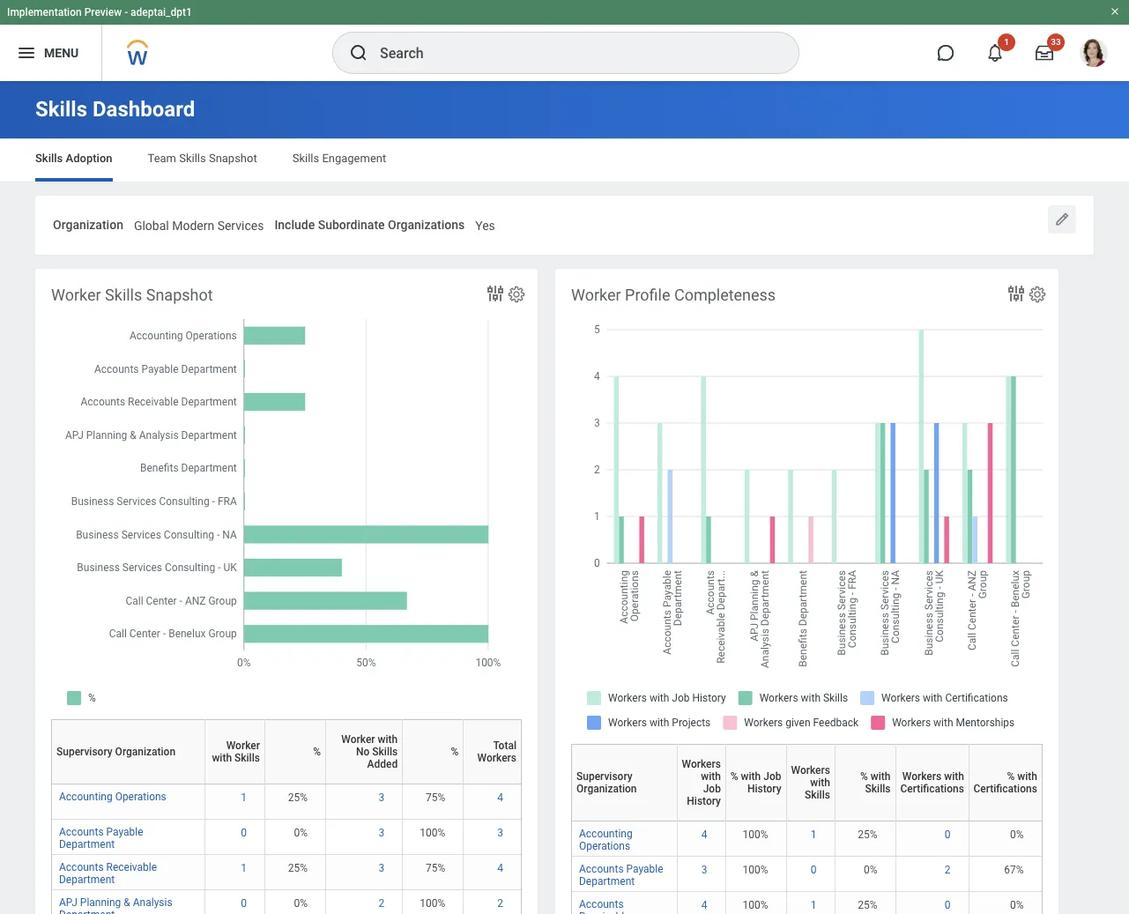 Task type: vqa. For each thing, say whether or not it's contained in the screenshot.


Task type: describe. For each thing, give the bounding box(es) containing it.
skills engagement
[[292, 152, 386, 165]]

configure and view chart data image
[[485, 283, 506, 304]]

profile
[[625, 285, 671, 304]]

with for % with certifications
[[1018, 770, 1038, 783]]

supervisory organization button for skills
[[56, 719, 211, 784]]

accounting operations link for skills
[[59, 787, 166, 803]]

supervisory organization for profile
[[577, 770, 637, 795]]

accounts payable department for profile
[[579, 863, 664, 888]]

justify image
[[16, 42, 37, 63]]

with for worker with skills
[[212, 752, 232, 764]]

department for 0
[[59, 838, 115, 851]]

menu
[[44, 46, 79, 60]]

worker skills snapshot element
[[35, 269, 538, 914]]

services
[[217, 219, 264, 233]]

accounting for profile
[[579, 828, 633, 840]]

worker for worker skills snapshot
[[51, 285, 101, 304]]

2 for 100%
[[498, 897, 503, 910]]

workers with skills
[[791, 764, 831, 801]]

accounts receivable department link
[[59, 858, 157, 886]]

workers for workers with certifications
[[903, 770, 942, 783]]

67% button
[[1005, 863, 1027, 877]]

% left total workers button
[[451, 746, 459, 758]]

adeptai_dpt1
[[131, 6, 192, 19]]

organization for worker skills snapshot
[[115, 746, 176, 758]]

menu banner
[[0, 0, 1130, 81]]

certifications for workers
[[901, 783, 965, 795]]

completeness
[[674, 285, 776, 304]]

2 % button from the left
[[408, 719, 470, 784]]

skills adoption
[[35, 152, 112, 165]]

no
[[356, 746, 370, 758]]

worker skills snapshot
[[51, 285, 213, 304]]

inbox large image
[[1036, 44, 1054, 62]]

% with job history button
[[731, 744, 793, 821]]

Search Workday  search field
[[380, 34, 763, 72]]

include
[[275, 218, 315, 232]]

apj
[[59, 897, 77, 909]]

supervisory organization button for profile
[[577, 744, 684, 821]]

1 button inside menu banner
[[976, 34, 1016, 72]]

department for 3
[[579, 875, 635, 888]]

skills dashboard
[[35, 97, 195, 122]]

accounting operations for profile
[[579, 828, 633, 852]]

% with job history
[[731, 770, 782, 795]]

global
[[134, 219, 169, 233]]

% with certifications
[[974, 770, 1038, 795]]

yes
[[475, 219, 495, 233]]

3 for receivable
[[379, 862, 385, 875]]

supervisory for profile
[[577, 770, 633, 783]]

accounts receivabl link
[[579, 895, 635, 914]]

preview
[[84, 6, 122, 19]]

modern
[[172, 219, 214, 233]]

configure worker skills snapshot image
[[507, 285, 526, 304]]

3 for payable
[[379, 827, 385, 839]]

3 inside worker profile completeness element
[[702, 864, 708, 876]]

worker with no skills added
[[342, 733, 398, 770]]

implementation preview -   adeptai_dpt1
[[7, 6, 192, 19]]

payable for profile
[[627, 863, 664, 875]]

implementation
[[7, 6, 82, 19]]

2 button for 0%
[[945, 863, 954, 877]]

accounting operations link for profile
[[579, 824, 633, 852]]

accounting operations for skills
[[59, 791, 166, 803]]

% for % with job history
[[731, 770, 739, 783]]

configure and view chart data image
[[1006, 283, 1027, 304]]

accounts payable department link for skills
[[59, 823, 143, 851]]

workers with job history button
[[682, 744, 732, 821]]

skills inside % with skills
[[866, 783, 891, 795]]

skills inside workers with skills
[[805, 789, 831, 801]]

Yes text field
[[475, 208, 495, 239]]

skills inside worker with skills
[[235, 752, 260, 764]]

include subordinate organizations
[[275, 218, 465, 232]]

2 button for 100%
[[498, 897, 506, 911]]

planning
[[80, 897, 121, 909]]

% for % with skills
[[861, 770, 868, 783]]

accounts payable department for skills
[[59, 826, 143, 851]]

snapshot for worker skills snapshot
[[146, 285, 213, 304]]

supervisory organization for skills
[[56, 746, 176, 758]]

0 vertical spatial organization
[[53, 218, 123, 232]]

worker with skills button
[[210, 719, 272, 784]]

accounts receivable department
[[59, 861, 157, 886]]

workers with job history
[[682, 758, 721, 808]]

include subordinate organizations element
[[475, 207, 495, 240]]

adoption
[[66, 152, 112, 165]]

% left no
[[313, 746, 321, 758]]

accounts for 0
[[59, 826, 104, 838]]

with for % with skills
[[871, 770, 891, 783]]

accounts for 1
[[59, 861, 104, 874]]

Global Modern Services text field
[[134, 208, 264, 239]]

search image
[[348, 42, 369, 63]]

workers with certifications button
[[901, 744, 976, 821]]

skills dashboard main content
[[0, 81, 1130, 914]]

1 inside menu banner
[[1004, 37, 1009, 47]]

job for workers with job history
[[703, 783, 721, 795]]

2 for 0%
[[945, 864, 951, 876]]

33
[[1051, 37, 1061, 47]]

worker profile completeness
[[571, 285, 776, 304]]



Task type: locate. For each thing, give the bounding box(es) containing it.
-
[[124, 6, 128, 19]]

dashboard
[[93, 97, 195, 122]]

accounting operations link inside worker profile completeness element
[[579, 824, 633, 852]]

edit image
[[1054, 211, 1071, 228]]

1 vertical spatial payable
[[627, 863, 664, 875]]

worker
[[51, 285, 101, 304], [571, 285, 621, 304], [342, 733, 375, 746], [226, 740, 260, 752]]

snapshot
[[209, 152, 257, 165], [146, 285, 213, 304]]

25%
[[288, 792, 308, 804], [858, 829, 878, 841], [288, 862, 308, 875], [858, 899, 878, 912]]

history inside the % with job history
[[748, 783, 782, 795]]

workers
[[478, 752, 517, 764], [682, 758, 721, 770], [791, 764, 831, 777], [903, 770, 942, 783]]

0 vertical spatial snapshot
[[209, 152, 257, 165]]

close environment banner image
[[1110, 6, 1121, 17]]

receivable
[[106, 861, 157, 874]]

payable inside worker profile completeness element
[[627, 863, 664, 875]]

1 horizontal spatial supervisory organization
[[577, 770, 637, 795]]

with inside workers with skills
[[811, 777, 831, 789]]

0 vertical spatial accounting operations link
[[59, 787, 166, 803]]

accounts payable department link
[[59, 823, 143, 851], [579, 860, 664, 888]]

organization for worker profile completeness
[[577, 783, 637, 795]]

with inside the % with job history
[[741, 770, 761, 783]]

0 vertical spatial accounting operations
[[59, 791, 166, 803]]

0 horizontal spatial supervisory organization button
[[56, 719, 211, 784]]

department inside worker profile completeness element
[[579, 875, 635, 888]]

supervisory
[[56, 746, 113, 758], [577, 770, 633, 783]]

1 horizontal spatial accounting operations link
[[579, 824, 633, 852]]

operations up accounts receivabl link
[[579, 840, 631, 852]]

with for workers with certifications
[[945, 770, 965, 783]]

organization inside worker skills snapshot element
[[115, 746, 176, 758]]

% inside % with certifications
[[1007, 770, 1015, 783]]

global modern services
[[134, 219, 264, 233]]

25% button
[[288, 791, 310, 805], [858, 828, 880, 842], [288, 861, 310, 875], [858, 898, 880, 913]]

certifications right % with skills at right bottom
[[901, 783, 965, 795]]

analysis
[[133, 897, 172, 909]]

accounting
[[59, 791, 113, 803], [579, 828, 633, 840]]

operations up receivable
[[115, 791, 166, 803]]

1 certifications from the left
[[901, 783, 965, 795]]

department left &
[[59, 909, 115, 914]]

with for % with job history
[[741, 770, 761, 783]]

job
[[764, 770, 782, 783], [703, 783, 721, 795]]

notifications large image
[[987, 44, 1004, 62]]

% right "workers with job history"
[[731, 770, 739, 783]]

supervisory inside worker skills snapshot element
[[56, 746, 113, 758]]

payable for skills
[[106, 826, 143, 838]]

supervisory organization inside worker profile completeness element
[[577, 770, 637, 795]]

organization element
[[134, 207, 264, 240]]

operations
[[115, 791, 166, 803], [579, 840, 631, 852]]

accounting operations link up accounts receivabl link
[[579, 824, 633, 852]]

certifications
[[901, 783, 965, 795], [974, 783, 1038, 795]]

department up planning
[[59, 874, 115, 886]]

payable
[[106, 826, 143, 838], [627, 863, 664, 875]]

3 button for receivable
[[379, 861, 387, 875]]

% with skills button
[[840, 744, 902, 821]]

accounting for skills
[[59, 791, 113, 803]]

1 button
[[976, 34, 1016, 72], [241, 791, 249, 805], [811, 828, 820, 842], [241, 861, 249, 875], [811, 898, 820, 913]]

worker with skills
[[212, 740, 260, 764]]

1 horizontal spatial 2
[[498, 897, 503, 910]]

2 horizontal spatial 2 button
[[945, 863, 954, 877]]

organizations
[[388, 218, 465, 232]]

0 horizontal spatial accounts payable department link
[[59, 823, 143, 851]]

operations for skills
[[115, 791, 166, 803]]

1 horizontal spatial accounts payable department
[[579, 863, 664, 888]]

engagement
[[322, 152, 386, 165]]

1 vertical spatial organization
[[115, 746, 176, 758]]

3 button for payable
[[379, 826, 387, 840]]

0 horizontal spatial supervisory organization
[[56, 746, 176, 758]]

department inside apj planning & analysis department
[[59, 909, 115, 914]]

100%
[[420, 827, 446, 839], [743, 829, 768, 841], [743, 864, 768, 876], [420, 897, 446, 910], [743, 899, 768, 912]]

worker with no skills added button
[[331, 719, 409, 784]]

accounts payable department link up accounts receivable department link
[[59, 823, 143, 851]]

history
[[748, 783, 782, 795], [687, 795, 721, 808]]

accounting operations inside worker profile completeness element
[[579, 828, 633, 852]]

% inside the % with job history
[[731, 770, 739, 783]]

1 horizontal spatial supervisory
[[577, 770, 633, 783]]

worker for worker with no skills added
[[342, 733, 375, 746]]

apj planning & analysis department
[[59, 897, 172, 914]]

total
[[493, 740, 517, 752]]

menu button
[[0, 25, 102, 81]]

1 vertical spatial snapshot
[[146, 285, 213, 304]]

team
[[148, 152, 176, 165]]

operations inside worker skills snapshot element
[[115, 791, 166, 803]]

0%
[[294, 827, 308, 839], [1010, 829, 1024, 841], [864, 864, 878, 876], [294, 897, 308, 910], [1010, 899, 1024, 912]]

supervisory for skills
[[56, 746, 113, 758]]

2 vertical spatial organization
[[577, 783, 637, 795]]

1 vertical spatial accounts payable department link
[[579, 860, 664, 888]]

accounts
[[59, 826, 104, 838], [59, 861, 104, 874], [579, 863, 624, 875], [579, 898, 624, 911]]

supervisory organization button
[[56, 719, 211, 784], [577, 744, 684, 821]]

1 vertical spatial operations
[[579, 840, 631, 852]]

2
[[945, 864, 951, 876], [379, 897, 385, 910], [498, 897, 503, 910]]

workers inside 'workers with certifications'
[[903, 770, 942, 783]]

2 horizontal spatial 2
[[945, 864, 951, 876]]

supervisory inside supervisory organization
[[577, 770, 633, 783]]

with inside 'workers with certifications'
[[945, 770, 965, 783]]

workers with certifications
[[901, 770, 965, 795]]

worker inside worker with skills
[[226, 740, 260, 752]]

0 vertical spatial accounts payable department
[[59, 826, 143, 851]]

33 button
[[1025, 34, 1065, 72]]

accounting operations up receivable
[[59, 791, 166, 803]]

% button left no
[[270, 719, 332, 784]]

0 vertical spatial accounts payable department link
[[59, 823, 143, 851]]

with
[[378, 733, 398, 746], [212, 752, 232, 764], [701, 770, 721, 783], [741, 770, 761, 783], [871, 770, 891, 783], [945, 770, 965, 783], [1018, 770, 1038, 783], [811, 777, 831, 789]]

2 certifications from the left
[[974, 783, 1038, 795]]

certifications inside button
[[974, 783, 1038, 795]]

certifications right 'workers with certifications' at right bottom
[[974, 783, 1038, 795]]

1 75% button from the top
[[426, 791, 448, 805]]

job inside the % with job history
[[764, 770, 782, 783]]

total workers button
[[469, 740, 517, 764]]

organization
[[53, 218, 123, 232], [115, 746, 176, 758], [577, 783, 637, 795]]

history left workers with skills
[[748, 783, 782, 795]]

1 horizontal spatial 2 button
[[498, 897, 506, 911]]

0 vertical spatial payable
[[106, 826, 143, 838]]

apj planning & analysis department link
[[59, 893, 172, 914]]

1 horizontal spatial operations
[[579, 840, 631, 852]]

0 horizontal spatial accounting operations
[[59, 791, 166, 803]]

accounts inside accounts receivabl
[[579, 898, 624, 911]]

workers for workers with skills
[[791, 764, 831, 777]]

profile logan mcneil image
[[1080, 39, 1108, 71]]

accounts payable department link for profile
[[579, 860, 664, 888]]

payable inside worker skills snapshot element
[[106, 826, 143, 838]]

1 horizontal spatial supervisory organization button
[[577, 744, 684, 821]]

0 horizontal spatial 2 button
[[379, 897, 387, 911]]

history inside "workers with job history"
[[687, 795, 721, 808]]

% for % with certifications
[[1007, 770, 1015, 783]]

department
[[59, 838, 115, 851], [59, 874, 115, 886], [579, 875, 635, 888], [59, 909, 115, 914]]

accounting inside worker skills snapshot element
[[59, 791, 113, 803]]

accounting inside worker profile completeness element
[[579, 828, 633, 840]]

with inside worker with no skills added
[[378, 733, 398, 746]]

department up accounts receivable department link
[[59, 838, 115, 851]]

3 button
[[379, 791, 387, 805], [379, 826, 387, 840], [498, 826, 506, 840], [379, 861, 387, 875], [702, 863, 710, 877]]

accounts inside accounts receivable department
[[59, 861, 104, 874]]

3
[[379, 792, 385, 804], [379, 827, 385, 839], [498, 827, 503, 839], [379, 862, 385, 875], [702, 864, 708, 876]]

0 vertical spatial accounting
[[59, 791, 113, 803]]

1 horizontal spatial accounting
[[579, 828, 633, 840]]

0 vertical spatial supervisory organization
[[56, 746, 176, 758]]

0 horizontal spatial history
[[687, 795, 721, 808]]

0 vertical spatial 75% button
[[426, 791, 448, 805]]

accounting operations up accounts receivabl link
[[579, 828, 633, 852]]

accounts receivabl
[[579, 898, 635, 914]]

75% for operations
[[426, 792, 446, 804]]

organization inside worker profile completeness element
[[577, 783, 637, 795]]

supervisory organization
[[56, 746, 176, 758], [577, 770, 637, 795]]

3 button for operations
[[379, 791, 387, 805]]

operations inside worker profile completeness element
[[579, 840, 631, 852]]

accounting operations
[[59, 791, 166, 803], [579, 828, 633, 852]]

1 vertical spatial supervisory
[[577, 770, 633, 783]]

accounts payable department
[[59, 826, 143, 851], [579, 863, 664, 888]]

accounting up accounts receivabl link
[[579, 828, 633, 840]]

worker for worker with skills
[[226, 740, 260, 752]]

1
[[1004, 37, 1009, 47], [241, 792, 247, 804], [811, 829, 817, 841], [241, 862, 247, 875], [811, 899, 817, 912]]

operations for profile
[[579, 840, 631, 852]]

job for % with job history
[[764, 770, 782, 783]]

certifications inside "button"
[[901, 783, 965, 795]]

snapshot up services
[[209, 152, 257, 165]]

supervisory organization inside worker skills snapshot element
[[56, 746, 176, 758]]

1 vertical spatial 75% button
[[426, 861, 448, 875]]

department up accounts receivabl link
[[579, 875, 635, 888]]

accounts payable department up accounts receivable department link
[[59, 826, 143, 851]]

payable up receivable
[[106, 826, 143, 838]]

accounting operations link
[[59, 787, 166, 803], [579, 824, 633, 852]]

workers for workers with job history
[[682, 758, 721, 770]]

0 vertical spatial supervisory
[[56, 746, 113, 758]]

job left the % with job history at the bottom right of page
[[703, 783, 721, 795]]

% right workers with certifications "button"
[[1007, 770, 1015, 783]]

1 vertical spatial supervisory organization
[[577, 770, 637, 795]]

accounting operations inside worker skills snapshot element
[[59, 791, 166, 803]]

workers inside worker skills snapshot element
[[478, 752, 517, 764]]

history for % with job history
[[748, 783, 782, 795]]

1 horizontal spatial payable
[[627, 863, 664, 875]]

certifications for %
[[974, 783, 1038, 795]]

0% button
[[294, 826, 310, 840], [1010, 828, 1027, 842], [864, 863, 880, 877], [294, 897, 310, 911], [1010, 898, 1027, 913]]

history for workers with job history
[[687, 795, 721, 808]]

snapshot down the modern
[[146, 285, 213, 304]]

configure worker profile completeness image
[[1028, 285, 1048, 304]]

% inside % with skills
[[861, 770, 868, 783]]

67%
[[1005, 864, 1024, 876]]

0 horizontal spatial certifications
[[901, 783, 965, 795]]

department for 1
[[59, 874, 115, 886]]

&
[[124, 897, 130, 909]]

75% button for operations
[[426, 791, 448, 805]]

tab list inside skills dashboard main content
[[18, 139, 1112, 182]]

1 75% from the top
[[426, 792, 446, 804]]

worker profile completeness element
[[556, 269, 1130, 914]]

team skills snapshot
[[148, 152, 257, 165]]

1 horizontal spatial % button
[[408, 719, 470, 784]]

2 button
[[945, 863, 954, 877], [379, 897, 387, 911], [498, 897, 506, 911]]

3 for operations
[[379, 792, 385, 804]]

tab list
[[18, 139, 1112, 182]]

0 horizontal spatial accounting
[[59, 791, 113, 803]]

75% button
[[426, 791, 448, 805], [426, 861, 448, 875]]

with inside % with certifications
[[1018, 770, 1038, 783]]

with inside "workers with job history"
[[701, 770, 721, 783]]

75% for receivable
[[426, 862, 446, 875]]

accounts payable department inside worker skills snapshot element
[[59, 826, 143, 851]]

with inside % with skills
[[871, 770, 891, 783]]

accounting up accounts receivable department link
[[59, 791, 113, 803]]

accounting operations link up receivable
[[59, 787, 166, 803]]

% button right added
[[408, 719, 470, 784]]

%
[[313, 746, 321, 758], [451, 746, 459, 758], [731, 770, 739, 783], [861, 770, 868, 783], [1007, 770, 1015, 783]]

subordinate
[[318, 218, 385, 232]]

1 vertical spatial accounts payable department
[[579, 863, 664, 888]]

accounts for 3
[[579, 863, 624, 875]]

0 button
[[241, 826, 249, 840], [945, 828, 954, 842], [811, 863, 820, 877], [241, 897, 249, 911], [945, 898, 954, 913]]

tab list containing skills adoption
[[18, 139, 1112, 182]]

1 horizontal spatial history
[[748, 783, 782, 795]]

worker for worker profile completeness
[[571, 285, 621, 304]]

2 75% from the top
[[426, 862, 446, 875]]

% with certifications button
[[974, 744, 1049, 821]]

1 vertical spatial accounting operations link
[[579, 824, 633, 852]]

workers inside button
[[791, 764, 831, 777]]

skills
[[35, 97, 87, 122], [35, 152, 63, 165], [179, 152, 206, 165], [292, 152, 319, 165], [105, 285, 142, 304], [372, 746, 398, 758], [235, 752, 260, 764], [866, 783, 891, 795], [805, 789, 831, 801]]

history left the % with job history at the bottom right of page
[[687, 795, 721, 808]]

1 vertical spatial accounting operations
[[579, 828, 633, 852]]

2 inside worker profile completeness element
[[945, 864, 951, 876]]

total workers
[[478, 740, 517, 764]]

0 horizontal spatial % button
[[270, 719, 332, 784]]

4
[[498, 792, 503, 804], [702, 829, 708, 841], [498, 862, 503, 875], [702, 899, 708, 912]]

0 horizontal spatial supervisory
[[56, 746, 113, 758]]

worker inside worker with no skills added
[[342, 733, 375, 746]]

with for worker with no skills added
[[378, 733, 398, 746]]

1 horizontal spatial certifications
[[974, 783, 1038, 795]]

accounts payable department up accounts receivabl link
[[579, 863, 664, 888]]

0 horizontal spatial operations
[[115, 791, 166, 803]]

0
[[241, 827, 247, 839], [945, 829, 951, 841], [811, 864, 817, 876], [241, 897, 247, 910], [945, 899, 951, 912]]

department inside accounts receivable department
[[59, 874, 115, 886]]

% with skills
[[861, 770, 891, 795]]

with for workers with skills
[[811, 777, 831, 789]]

2 75% button from the top
[[426, 861, 448, 875]]

accounts payable department link up accounts receivabl link
[[579, 860, 664, 888]]

workers with skills button
[[791, 744, 842, 821]]

1 % button from the left
[[270, 719, 332, 784]]

1 horizontal spatial job
[[764, 770, 782, 783]]

1 horizontal spatial accounting operations
[[579, 828, 633, 852]]

75%
[[426, 792, 446, 804], [426, 862, 446, 875]]

snapshot for team skills snapshot
[[209, 152, 257, 165]]

skills inside worker with no skills added
[[372, 746, 398, 758]]

0 horizontal spatial accounting operations link
[[59, 787, 166, 803]]

accounts payable department inside worker profile completeness element
[[579, 863, 664, 888]]

job inside "workers with job history"
[[703, 783, 721, 795]]

with for workers with job history
[[701, 770, 721, 783]]

payable up accounts receivabl link
[[627, 863, 664, 875]]

1 vertical spatial accounting
[[579, 828, 633, 840]]

75% button for receivable
[[426, 861, 448, 875]]

0 horizontal spatial job
[[703, 783, 721, 795]]

0 vertical spatial 75%
[[426, 792, 446, 804]]

with inside worker with skills
[[212, 752, 232, 764]]

0 horizontal spatial payable
[[106, 826, 143, 838]]

4 button
[[498, 791, 506, 805], [702, 828, 710, 842], [498, 861, 506, 875], [702, 898, 710, 913]]

job left workers with skills
[[764, 770, 782, 783]]

added
[[367, 758, 398, 770]]

0 horizontal spatial 2
[[379, 897, 385, 910]]

1 horizontal spatial accounts payable department link
[[579, 860, 664, 888]]

1 vertical spatial 75%
[[426, 862, 446, 875]]

% button
[[270, 719, 332, 784], [408, 719, 470, 784]]

0 horizontal spatial accounts payable department
[[59, 826, 143, 851]]

0 vertical spatial operations
[[115, 791, 166, 803]]

% right "workers with skills" button
[[861, 770, 868, 783]]



